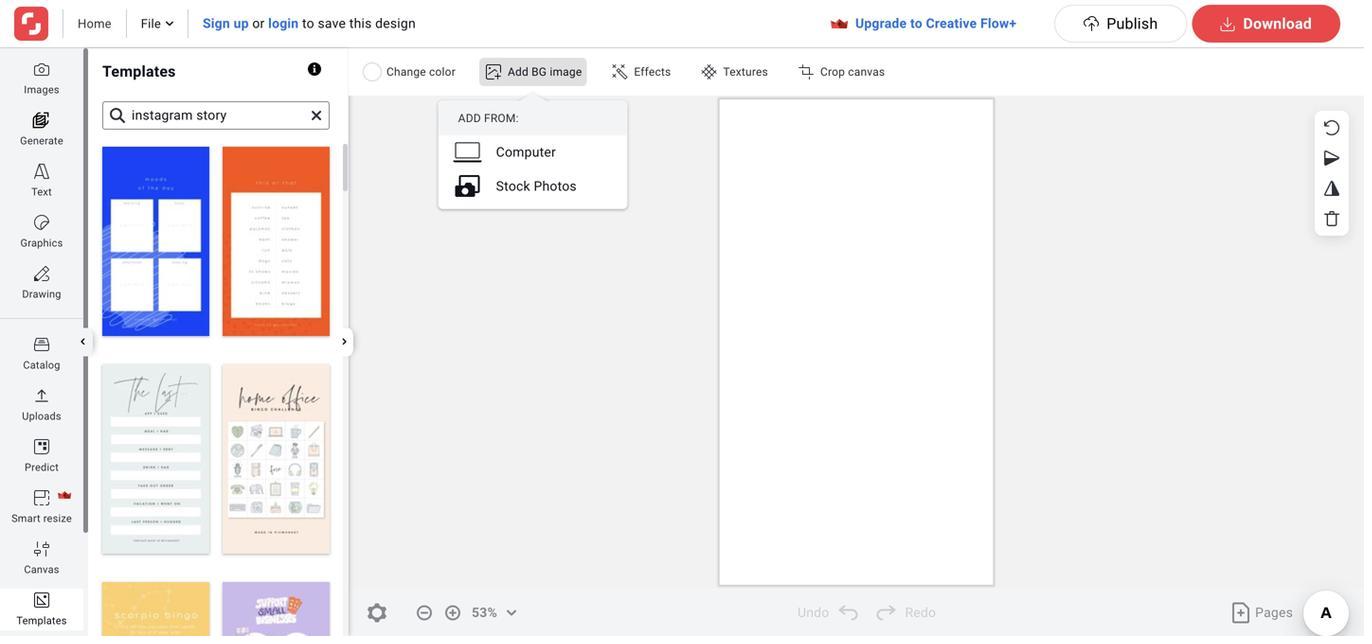 Task type: locate. For each thing, give the bounding box(es) containing it.
canvas
[[24, 564, 59, 576]]

3orrj image for smart resize
[[34, 491, 49, 506]]

0 vertical spatial templates
[[102, 63, 176, 81]]

login link
[[268, 16, 299, 31]]

qk65f image
[[701, 64, 717, 80]]

1 horizontal spatial to
[[910, 16, 923, 31]]

to left creative
[[910, 16, 923, 31]]

templates down canvas
[[16, 615, 67, 627]]

3orrj image up canvas
[[34, 542, 49, 557]]

home link
[[78, 15, 112, 32]]

2 3orrj image from the top
[[34, 388, 49, 404]]

0 horizontal spatial add
[[458, 112, 481, 125]]

6 3orrj image from the top
[[34, 491, 49, 506]]

3orrj image
[[34, 62, 49, 77], [34, 388, 49, 404], [34, 542, 49, 557], [34, 593, 49, 608]]

3orrj image up drawing
[[34, 266, 49, 281]]

3orrj image for graphics
[[34, 215, 49, 230]]

0 horizontal spatial templates
[[16, 615, 67, 627]]

undo
[[798, 605, 829, 621]]

save
[[318, 16, 346, 31]]

add left from:
[[458, 112, 481, 125]]

sign up or login to save this design
[[203, 16, 416, 31]]

3orrj image up smart resize on the bottom
[[34, 491, 49, 506]]

0 horizontal spatial to
[[302, 16, 314, 31]]

canvas
[[848, 65, 885, 79]]

computer
[[496, 144, 556, 160]]

stock
[[496, 179, 530, 194]]

change color
[[387, 65, 456, 79]]

change
[[387, 65, 426, 79]]

3orrj image down canvas
[[34, 593, 49, 608]]

1 horizontal spatial add
[[508, 65, 529, 79]]

3orrj image up images
[[34, 62, 49, 77]]

5 3orrj image from the top
[[34, 440, 49, 455]]

smart
[[11, 513, 41, 525]]

color
[[429, 65, 456, 79]]

3orrj image
[[34, 164, 49, 179], [34, 215, 49, 230], [34, 266, 49, 281], [34, 337, 49, 352], [34, 440, 49, 455], [34, 491, 49, 506]]

textures
[[723, 65, 768, 79]]

qk65f image
[[612, 64, 628, 80]]

images
[[24, 84, 59, 96]]

to
[[302, 16, 314, 31], [910, 16, 923, 31]]

sign up link
[[203, 16, 249, 31]]

3orrj image up graphics in the left of the page
[[34, 215, 49, 230]]

download button
[[1192, 5, 1341, 43]]

upgrade to creative flow+ button
[[818, 9, 1055, 38]]

add
[[508, 65, 529, 79], [458, 112, 481, 125]]

1 horizontal spatial templates
[[102, 63, 176, 81]]

3orrj image up predict
[[34, 440, 49, 455]]

3orrj image up the uploads
[[34, 388, 49, 404]]

graphics
[[20, 237, 63, 249]]

53%
[[472, 605, 497, 621]]

download
[[1243, 15, 1312, 33]]

bg
[[532, 65, 547, 79]]

smart resize
[[11, 513, 72, 525]]

to left save
[[302, 16, 314, 31]]

1 3orrj image from the top
[[34, 164, 49, 179]]

upgrade
[[855, 16, 907, 31]]

this
[[349, 16, 372, 31]]

2 3orrj image from the top
[[34, 215, 49, 230]]

1 vertical spatial add
[[458, 112, 481, 125]]

templates
[[102, 63, 176, 81], [16, 615, 67, 627]]

3 3orrj image from the top
[[34, 542, 49, 557]]

templates up sxdgp icon at the left top
[[102, 63, 176, 81]]

home
[[78, 17, 112, 31]]

1 to from the left
[[302, 16, 314, 31]]

2 to from the left
[[910, 16, 923, 31]]

0 vertical spatial add
[[508, 65, 529, 79]]

file
[[141, 17, 161, 31]]

add left bg
[[508, 65, 529, 79]]

or
[[252, 16, 265, 31]]

3 3orrj image from the top
[[34, 266, 49, 281]]

up
[[234, 16, 249, 31]]

text
[[31, 186, 52, 198]]

xsctk image
[[312, 111, 321, 120]]

4 3orrj image from the top
[[34, 593, 49, 608]]

4 3orrj image from the top
[[34, 337, 49, 352]]

3orrj image up text
[[34, 164, 49, 179]]

1 3orrj image from the top
[[34, 62, 49, 77]]

3orrj image up catalog
[[34, 337, 49, 352]]



Task type: describe. For each thing, give the bounding box(es) containing it.
add for add bg image
[[508, 65, 529, 79]]

3orrj image for text
[[34, 164, 49, 179]]

catalog
[[23, 360, 60, 371]]

drawing
[[22, 288, 61, 300]]

3orrj image for images
[[34, 62, 49, 77]]

3orrj image for uploads
[[34, 388, 49, 404]]

sign
[[203, 16, 230, 31]]

generate
[[20, 135, 63, 147]]

1 vertical spatial templates
[[16, 615, 67, 627]]

effects
[[634, 65, 671, 79]]

upgrade to creative flow+
[[855, 16, 1017, 31]]

publish button
[[1055, 5, 1187, 43]]

crop
[[820, 65, 845, 79]]

shutterstock logo image
[[14, 7, 48, 41]]

3orrj image for drawing
[[34, 266, 49, 281]]

from:
[[484, 112, 519, 125]]

3orrj image for canvas
[[34, 542, 49, 557]]

publish
[[1107, 15, 1158, 33]]

login
[[268, 16, 299, 31]]

3orrj image for catalog
[[34, 337, 49, 352]]

Search all templates text field
[[122, 101, 312, 130]]

photos
[[534, 179, 577, 194]]

3orrj image for predict
[[34, 440, 49, 455]]

crop canvas
[[820, 65, 885, 79]]

pages
[[1255, 605, 1293, 621]]

stock photos
[[496, 179, 577, 194]]

design
[[375, 16, 416, 31]]

add bg image
[[508, 65, 582, 79]]

image
[[550, 65, 582, 79]]

resize
[[43, 513, 72, 525]]

sxdgp image
[[103, 101, 132, 130]]

redo
[[905, 605, 936, 621]]

add for add from:
[[458, 112, 481, 125]]

predict
[[25, 462, 59, 474]]

uploads
[[22, 411, 61, 423]]

3orrj image for templates
[[34, 593, 49, 608]]

creative
[[926, 16, 977, 31]]

add from:
[[458, 112, 519, 125]]

to inside button
[[910, 16, 923, 31]]

flow+
[[981, 16, 1017, 31]]



Task type: vqa. For each thing, say whether or not it's contained in the screenshot.
"EVENTS,"
no



